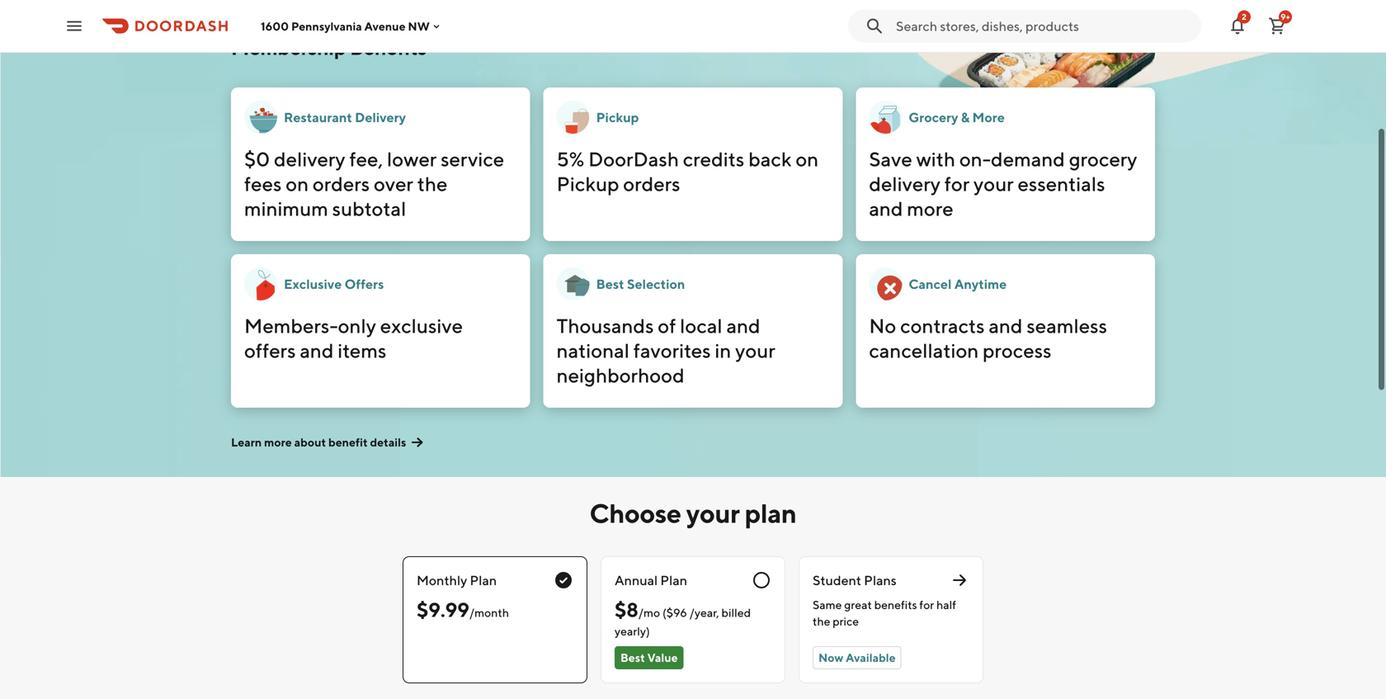 Task type: vqa. For each thing, say whether or not it's contained in the screenshot.
"on" in 5% DoorDash credits back on Pickup orders
yes



Task type: locate. For each thing, give the bounding box(es) containing it.
grocery
[[1069, 147, 1138, 171]]

save with on-demand grocery delivery for your essentials and more
[[869, 147, 1138, 220]]

your left plan
[[686, 498, 740, 529]]

choose
[[590, 498, 681, 529]]

1 horizontal spatial delivery
[[869, 172, 941, 196]]

and inside thousands of local and national favorites in your neighborhood
[[727, 314, 761, 338]]

&
[[961, 109, 970, 125]]

your
[[974, 172, 1014, 196], [735, 339, 776, 362], [686, 498, 740, 529]]

1 vertical spatial for
[[920, 598, 934, 612]]

1 vertical spatial pickup
[[557, 172, 619, 196]]

1 horizontal spatial orders
[[623, 172, 680, 196]]

$9.99 /month
[[417, 598, 509, 621]]

0 vertical spatial on
[[796, 147, 819, 171]]

restaurant delivery
[[284, 109, 406, 125]]

the inside $0 delivery fee, lower service fees on orders over the minimum subtotal
[[417, 172, 448, 196]]

offers
[[244, 339, 296, 362]]

offers
[[345, 276, 384, 292]]

0 horizontal spatial the
[[417, 172, 448, 196]]

delivery down save
[[869, 172, 941, 196]]

thousands
[[557, 314, 654, 338]]

orders down fee,
[[313, 172, 370, 196]]

your for and
[[735, 339, 776, 362]]

1 horizontal spatial on
[[796, 147, 819, 171]]

monthly
[[417, 572, 467, 588]]

0 horizontal spatial on
[[286, 172, 309, 196]]

and
[[869, 197, 903, 220], [727, 314, 761, 338], [989, 314, 1023, 338], [300, 339, 334, 362]]

plan for $9.99
[[470, 572, 497, 588]]

and down save
[[869, 197, 903, 220]]

$9.99
[[417, 598, 469, 621]]

no
[[869, 314, 897, 338]]

on right back
[[796, 147, 819, 171]]

0 vertical spatial the
[[417, 172, 448, 196]]

for left half
[[920, 598, 934, 612]]

same great benefits for half the price
[[813, 598, 957, 628]]

0 horizontal spatial plan
[[470, 572, 497, 588]]

your for demand
[[974, 172, 1014, 196]]

pickup up doordash
[[596, 109, 639, 125]]

available
[[846, 651, 896, 664]]

on up "minimum"
[[286, 172, 309, 196]]

$0 delivery fee, lower service fees on orders over the minimum subtotal
[[244, 147, 504, 220]]

and down members-
[[300, 339, 334, 362]]

0 vertical spatial your
[[974, 172, 1014, 196]]

1 horizontal spatial more
[[907, 197, 954, 220]]

2 orders from the left
[[623, 172, 680, 196]]

2 vertical spatial your
[[686, 498, 740, 529]]

1600 pennsylvania avenue nw button
[[261, 19, 443, 33]]

your inside thousands of local and national favorites in your neighborhood
[[735, 339, 776, 362]]

Store search: begin typing to search for stores available on DoorDash text field
[[896, 17, 1192, 35]]

on-
[[960, 147, 991, 171]]

more down 'with' on the top
[[907, 197, 954, 220]]

plan
[[470, 572, 497, 588], [661, 572, 687, 588]]

1 horizontal spatial plan
[[661, 572, 687, 588]]

best selection
[[596, 276, 685, 292]]

1 horizontal spatial the
[[813, 614, 831, 628]]

members-only exclusive offers and items
[[244, 314, 463, 362]]

best down yearly)
[[621, 651, 645, 664]]

more inside save with on-demand grocery delivery for your essentials and more
[[907, 197, 954, 220]]

1 orders from the left
[[313, 172, 370, 196]]

delivery down restaurant
[[274, 147, 346, 171]]

annual
[[615, 572, 658, 588]]

subtotal
[[332, 197, 406, 220]]

0 horizontal spatial more
[[264, 435, 292, 449]]

yearly)
[[615, 624, 650, 638]]

demand
[[991, 147, 1065, 171]]

thousands of local and national favorites in your neighborhood
[[557, 314, 776, 387]]

0 horizontal spatial orders
[[313, 172, 370, 196]]

and inside save with on-demand grocery delivery for your essentials and more
[[869, 197, 903, 220]]

exclusive
[[284, 276, 342, 292]]

on
[[796, 147, 819, 171], [286, 172, 309, 196]]

1 vertical spatial delivery
[[869, 172, 941, 196]]

fees
[[244, 172, 282, 196]]

0 horizontal spatial delivery
[[274, 147, 346, 171]]

pickup down 5%
[[557, 172, 619, 196]]

the
[[417, 172, 448, 196], [813, 614, 831, 628]]

1 vertical spatial more
[[264, 435, 292, 449]]

seamless
[[1027, 314, 1108, 338]]

details
[[370, 435, 406, 449]]

for down on-
[[945, 172, 970, 196]]

your right in
[[735, 339, 776, 362]]

cancellation
[[869, 339, 979, 362]]

on inside 5% doordash credits back on pickup orders
[[796, 147, 819, 171]]

1 vertical spatial your
[[735, 339, 776, 362]]

exclusive offers
[[284, 276, 384, 292]]

for
[[945, 172, 970, 196], [920, 598, 934, 612]]

the down lower
[[417, 172, 448, 196]]

contracts
[[900, 314, 985, 338]]

essentials
[[1018, 172, 1106, 196]]

best up thousands
[[596, 276, 624, 292]]

5% doordash credits back on pickup orders
[[557, 147, 819, 196]]

more right learn
[[264, 435, 292, 449]]

plan up /month
[[470, 572, 497, 588]]

benefits
[[874, 598, 917, 612]]

1 items, open order cart image
[[1268, 16, 1287, 36]]

value
[[648, 651, 678, 664]]

and up in
[[727, 314, 761, 338]]

delivery
[[274, 147, 346, 171], [869, 172, 941, 196]]

best
[[596, 276, 624, 292], [621, 651, 645, 664]]

half
[[937, 598, 957, 612]]

1 horizontal spatial for
[[945, 172, 970, 196]]

0 vertical spatial more
[[907, 197, 954, 220]]

0 horizontal spatial for
[[920, 598, 934, 612]]

great
[[845, 598, 872, 612]]

1600
[[261, 19, 289, 33]]

pickup inside 5% doordash credits back on pickup orders
[[557, 172, 619, 196]]

0 vertical spatial for
[[945, 172, 970, 196]]

your inside save with on-demand grocery delivery for your essentials and more
[[974, 172, 1014, 196]]

best for best selection
[[596, 276, 624, 292]]

plan up ($96
[[661, 572, 687, 588]]

minimum
[[244, 197, 328, 220]]

in
[[715, 339, 731, 362]]

back
[[749, 147, 792, 171]]

fee,
[[349, 147, 383, 171]]

neighborhood
[[557, 364, 685, 387]]

local
[[680, 314, 723, 338]]

2 plan from the left
[[661, 572, 687, 588]]

benefits
[[350, 36, 427, 59]]

0 vertical spatial delivery
[[274, 147, 346, 171]]

more
[[907, 197, 954, 220], [264, 435, 292, 449]]

the down 'same'
[[813, 614, 831, 628]]

of
[[658, 314, 676, 338]]

plans
[[864, 572, 897, 588]]

1 plan from the left
[[470, 572, 497, 588]]

and up process
[[989, 314, 1023, 338]]

members-
[[244, 314, 338, 338]]

1 vertical spatial the
[[813, 614, 831, 628]]

best value
[[621, 651, 678, 664]]

1 vertical spatial on
[[286, 172, 309, 196]]

notification bell image
[[1228, 16, 1248, 36]]

orders down doordash
[[623, 172, 680, 196]]

the inside same great benefits for half the price
[[813, 614, 831, 628]]

your down on-
[[974, 172, 1014, 196]]

0 vertical spatial best
[[596, 276, 624, 292]]

nw
[[408, 19, 430, 33]]

1 vertical spatial best
[[621, 651, 645, 664]]

plan
[[745, 498, 797, 529]]

student
[[813, 572, 862, 588]]

delivery inside save with on-demand grocery delivery for your essentials and more
[[869, 172, 941, 196]]



Task type: describe. For each thing, give the bounding box(es) containing it.
orders inside $0 delivery fee, lower service fees on orders over the minimum subtotal
[[313, 172, 370, 196]]

national
[[557, 339, 630, 362]]

billed
[[722, 606, 751, 619]]

learn more about benefit details
[[231, 435, 406, 449]]

grocery & more
[[909, 109, 1005, 125]]

delivery inside $0 delivery fee, lower service fees on orders over the minimum subtotal
[[274, 147, 346, 171]]

credits
[[683, 147, 745, 171]]

only
[[338, 314, 376, 338]]

favorites
[[634, 339, 711, 362]]

9+ button
[[1261, 9, 1294, 43]]

price
[[833, 614, 859, 628]]

best for best value
[[621, 651, 645, 664]]

annual plan
[[615, 572, 687, 588]]

($96
[[663, 606, 687, 619]]

9+
[[1281, 12, 1291, 21]]

cancel anytime
[[909, 276, 1007, 292]]

open menu image
[[64, 16, 84, 36]]

now available
[[819, 651, 896, 664]]

plan for $8
[[661, 572, 687, 588]]

now
[[819, 651, 844, 664]]

exclusive
[[380, 314, 463, 338]]

cancel
[[909, 276, 952, 292]]

service
[[441, 147, 504, 171]]

selection
[[627, 276, 685, 292]]

learn
[[231, 435, 262, 449]]

on inside $0 delivery fee, lower service fees on orders over the minimum subtotal
[[286, 172, 309, 196]]

/mo ($96 /year, billed yearly)
[[615, 606, 751, 638]]

with
[[917, 147, 956, 171]]

1600 pennsylvania avenue nw
[[261, 19, 430, 33]]

and inside members-only exclusive offers and items
[[300, 339, 334, 362]]

no contracts and seamless cancellation process
[[869, 314, 1108, 362]]

grocery
[[909, 109, 959, 125]]

orders inside 5% doordash credits back on pickup orders
[[623, 172, 680, 196]]

doordash
[[588, 147, 679, 171]]

lower
[[387, 147, 437, 171]]

/year,
[[690, 606, 719, 619]]

for inside same great benefits for half the price
[[920, 598, 934, 612]]

restaurant
[[284, 109, 352, 125]]

pennsylvania
[[291, 19, 362, 33]]

avenue
[[364, 19, 406, 33]]

save
[[869, 147, 913, 171]]

choose your plan
[[590, 498, 797, 529]]

and inside no contracts and seamless cancellation process
[[989, 314, 1023, 338]]

0 vertical spatial pickup
[[596, 109, 639, 125]]

over
[[374, 172, 413, 196]]

delivery
[[355, 109, 406, 125]]

benefit
[[328, 435, 368, 449]]

2
[[1242, 12, 1247, 21]]

anytime
[[955, 276, 1007, 292]]

5%
[[557, 147, 585, 171]]

membership
[[231, 36, 346, 59]]

$0
[[244, 147, 270, 171]]

student plans
[[813, 572, 897, 588]]

about
[[294, 435, 326, 449]]

same
[[813, 598, 842, 612]]

/mo
[[639, 606, 660, 619]]

items
[[338, 339, 387, 362]]

more
[[973, 109, 1005, 125]]

$8
[[615, 598, 639, 621]]

for inside save with on-demand grocery delivery for your essentials and more
[[945, 172, 970, 196]]

process
[[983, 339, 1052, 362]]

/month
[[469, 606, 509, 619]]

membership benefits
[[231, 36, 427, 59]]

monthly plan
[[417, 572, 497, 588]]



